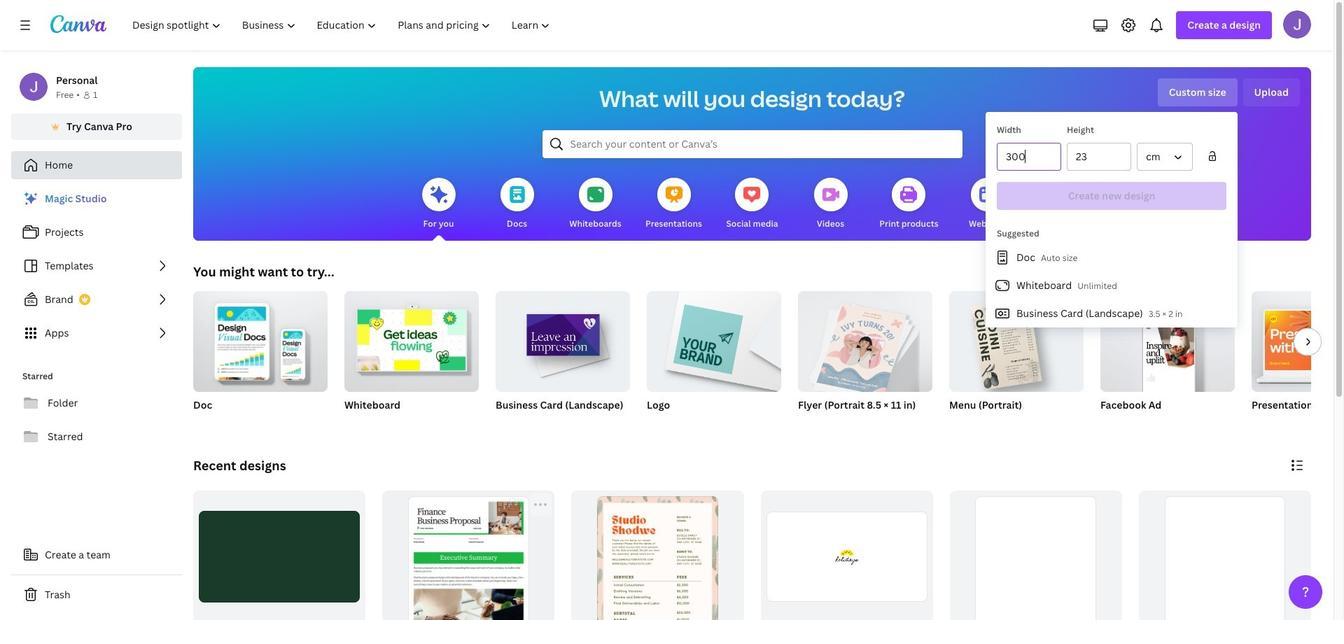 Task type: describe. For each thing, give the bounding box(es) containing it.
1 horizontal spatial list
[[986, 244, 1238, 328]]

Search search field
[[570, 131, 934, 158]]



Task type: vqa. For each thing, say whether or not it's contained in the screenshot.
Rizelle
no



Task type: locate. For each thing, give the bounding box(es) containing it.
list
[[11, 185, 182, 347], [986, 244, 1238, 328]]

top level navigation element
[[123, 11, 562, 39]]

None number field
[[1006, 144, 1052, 170], [1076, 144, 1122, 170], [1006, 144, 1052, 170], [1076, 144, 1122, 170]]

group
[[344, 286, 479, 430], [344, 286, 479, 392], [496, 286, 630, 430], [496, 286, 630, 392], [647, 286, 781, 430], [647, 286, 781, 392], [798, 286, 933, 430], [798, 286, 933, 397], [193, 291, 328, 430], [949, 291, 1084, 430], [949, 291, 1084, 392], [1101, 291, 1235, 430], [1101, 291, 1235, 392], [1252, 291, 1344, 430], [1252, 291, 1344, 392], [382, 491, 555, 620], [572, 491, 744, 620], [761, 491, 933, 620], [950, 491, 1122, 620], [1139, 491, 1311, 620]]

jacob simon image
[[1283, 11, 1311, 39]]

Units: cm button
[[1137, 143, 1193, 171]]

None search field
[[542, 130, 962, 158]]

0 horizontal spatial list
[[11, 185, 182, 347]]



